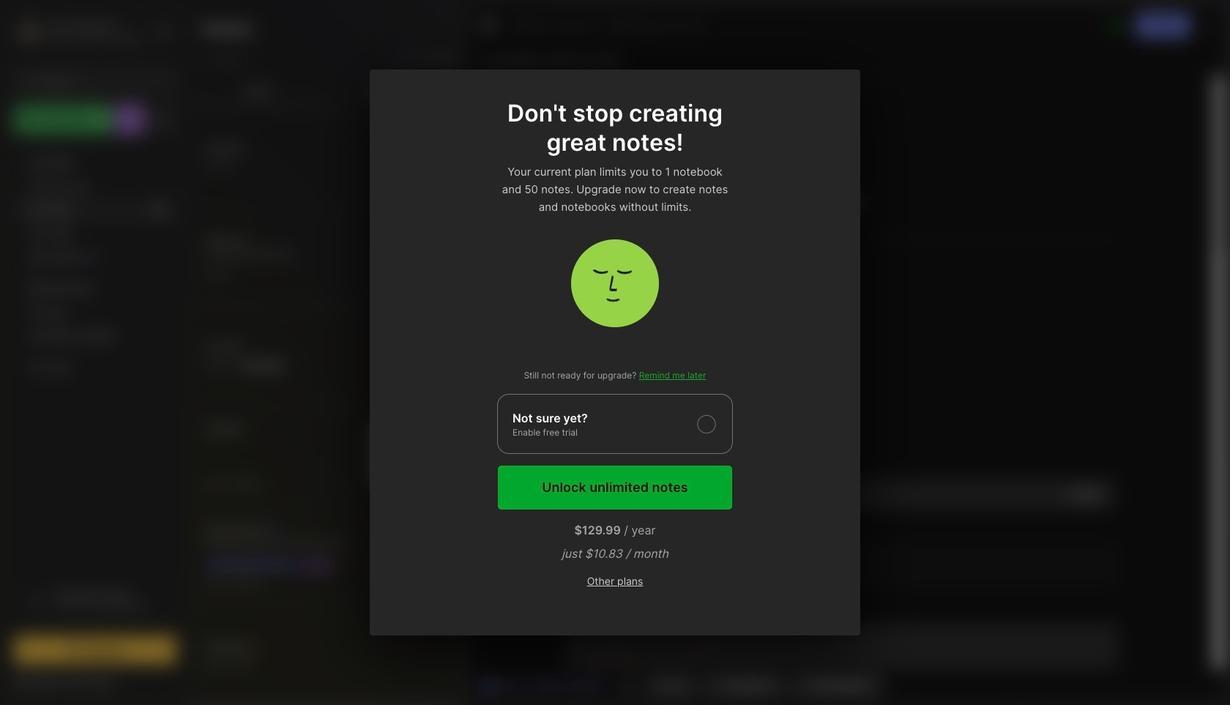 Task type: vqa. For each thing, say whether or not it's contained in the screenshot.
NOTE WINDOW element
yes



Task type: locate. For each thing, give the bounding box(es) containing it.
expand note image
[[481, 17, 498, 34]]

none search field inside 'main' element
[[40, 73, 163, 90]]

dialog
[[370, 70, 861, 636]]

None search field
[[40, 73, 163, 90]]

None checkbox
[[497, 394, 733, 454]]

expand notebooks image
[[19, 285, 28, 294]]

happy face illustration image
[[571, 240, 659, 327]]

tab list
[[190, 76, 465, 105]]

tree
[[5, 143, 185, 566]]

note window element
[[470, 4, 1226, 701]]

expand tags image
[[19, 308, 28, 317]]



Task type: describe. For each thing, give the bounding box(es) containing it.
add tag image
[[619, 677, 637, 694]]

tree inside 'main' element
[[5, 143, 185, 566]]

main element
[[0, 0, 190, 705]]

Search text field
[[40, 75, 163, 89]]

Note Editor text field
[[470, 75, 1225, 670]]



